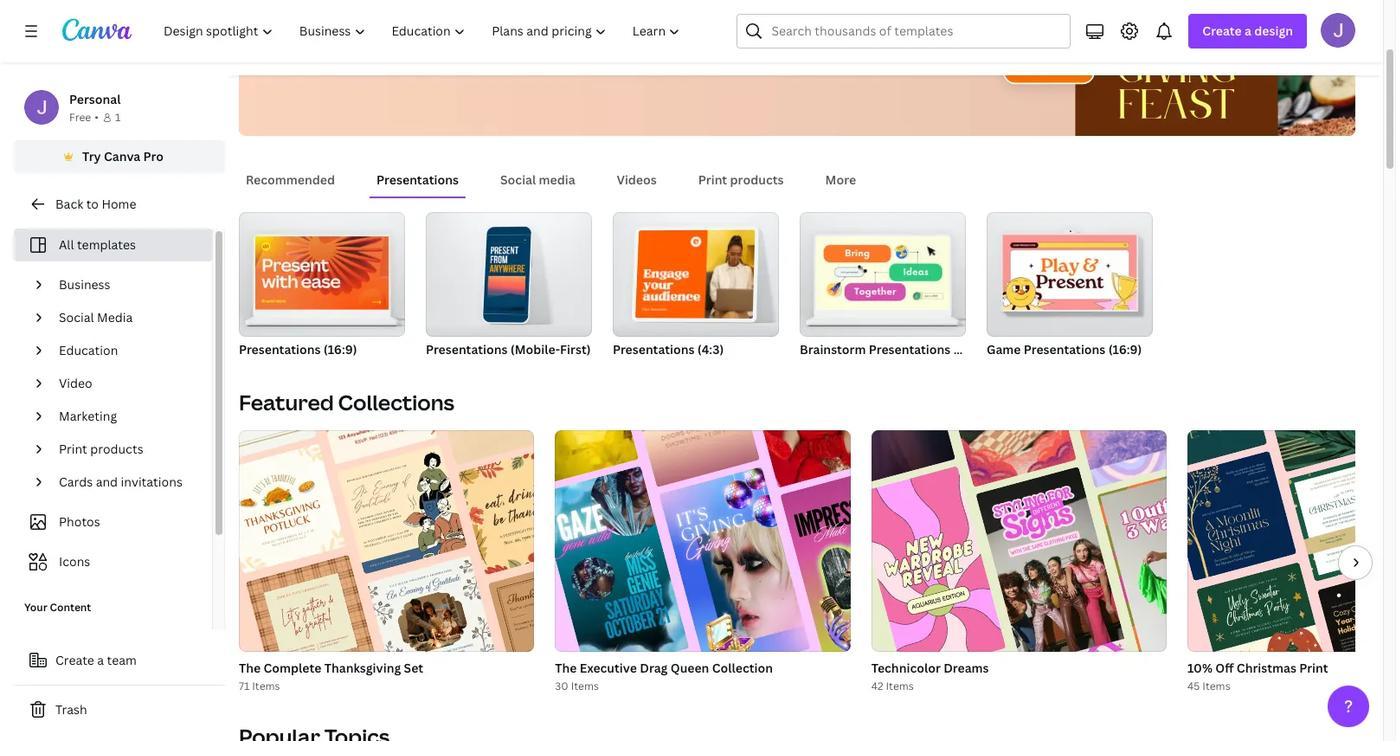 Task type: locate. For each thing, give the bounding box(es) containing it.
(4:3)
[[698, 341, 724, 358]]

1 horizontal spatial print
[[698, 171, 727, 188]]

0 vertical spatial products
[[730, 171, 784, 188]]

2 horizontal spatial (16:9)
[[1109, 341, 1142, 358]]

christmas
[[1237, 660, 1297, 676]]

the up "71"
[[239, 660, 261, 676]]

products
[[730, 171, 784, 188], [90, 441, 143, 457]]

create
[[1203, 23, 1242, 39], [55, 652, 94, 668]]

social for social media
[[500, 171, 536, 188]]

items down off
[[1203, 679, 1231, 693]]

all
[[59, 236, 74, 253]]

0 horizontal spatial social
[[59, 309, 94, 325]]

2 (16:9) from the left
[[954, 341, 987, 358]]

social media
[[500, 171, 575, 188]]

Search search field
[[772, 15, 1060, 48]]

2 vertical spatial print
[[1300, 660, 1328, 676]]

design your thanksgiving image
[[940, 0, 1356, 136]]

recommended button
[[239, 164, 342, 197]]

social inside button
[[500, 171, 536, 188]]

print right christmas
[[1300, 660, 1328, 676]]

and right cards
[[96, 474, 118, 490]]

(16:9)
[[324, 341, 357, 358], [954, 341, 987, 358], [1109, 341, 1142, 358]]

print inside the "10% off christmas print 45 items"
[[1300, 660, 1328, 676]]

1 vertical spatial and
[[96, 474, 118, 490]]

1 items from the left
[[252, 679, 280, 693]]

•
[[95, 110, 99, 125]]

print products for print products link
[[59, 441, 143, 457]]

products inside print products button
[[730, 171, 784, 188]]

the complete thanksgiving set 71 items
[[239, 660, 423, 693]]

(16:9) inside game presentations (16:9) link
[[1109, 341, 1142, 358]]

presentations for presentations (mobile-first)
[[426, 341, 508, 358]]

the inside the executive drag queen collection 30 items
[[555, 660, 577, 676]]

(16:9) inside brainstorm presentations (16:9) link
[[954, 341, 987, 358]]

executive
[[580, 660, 637, 676]]

presentation (16:9) image
[[239, 212, 405, 337], [255, 236, 389, 310]]

presentations (16:9)
[[239, 341, 357, 358]]

create a team
[[55, 652, 137, 668]]

marketing link
[[52, 400, 202, 433]]

0 horizontal spatial a
[[97, 652, 104, 668]]

1 vertical spatial create
[[55, 652, 94, 668]]

game presentation (16:9) image inside game presentations (16:9) link
[[1003, 235, 1137, 310]]

brainstorm presentation (16:9) image
[[800, 212, 966, 337], [816, 236, 950, 310]]

products inside print products link
[[90, 441, 143, 457]]

0 horizontal spatial products
[[90, 441, 143, 457]]

1 horizontal spatial the
[[555, 660, 577, 676]]

presentations inside button
[[377, 171, 459, 188]]

0 vertical spatial create
[[1203, 23, 1242, 39]]

2 the from the left
[[555, 660, 577, 676]]

media
[[539, 171, 575, 188]]

1 vertical spatial products
[[90, 441, 143, 457]]

items right 30
[[571, 679, 599, 693]]

create left design
[[1203, 23, 1242, 39]]

4 items from the left
[[1203, 679, 1231, 693]]

1 horizontal spatial and
[[341, 43, 364, 60]]

create inside create a design dropdown button
[[1203, 23, 1242, 39]]

collection
[[712, 660, 773, 676]]

1 vertical spatial a
[[97, 652, 104, 668]]

more
[[826, 171, 856, 188]]

presentations inside 'link'
[[613, 341, 695, 358]]

presentation (16:9) image inside presentations (16:9) "link"
[[255, 236, 389, 310]]

create left team
[[55, 652, 94, 668]]

45
[[1188, 679, 1200, 693]]

1 vertical spatial social
[[59, 309, 94, 325]]

back to home link
[[14, 187, 225, 222]]

social down business
[[59, 309, 94, 325]]

1 horizontal spatial create
[[1203, 23, 1242, 39]]

technicolor dreams 42 items
[[871, 660, 989, 693]]

presentations inside "link"
[[239, 341, 321, 358]]

game presentation (16:9) image
[[987, 212, 1153, 337], [1003, 235, 1137, 310]]

0 vertical spatial social
[[500, 171, 536, 188]]

0 horizontal spatial the
[[239, 660, 261, 676]]

10% off christmas print link
[[1188, 659, 1396, 678]]

0 vertical spatial and
[[341, 43, 364, 60]]

items right "71"
[[252, 679, 280, 693]]

a left design
[[1245, 23, 1252, 39]]

1
[[115, 110, 121, 125]]

0 vertical spatial a
[[1245, 23, 1252, 39]]

cards and invitations
[[59, 474, 183, 490]]

presentations (mobile-first)
[[426, 341, 591, 358]]

0 horizontal spatial and
[[96, 474, 118, 490]]

presentations (16:9) link
[[239, 212, 405, 361]]

complete
[[264, 660, 321, 676]]

0 vertical spatial print
[[698, 171, 727, 188]]

the executive drag queen collection link
[[555, 659, 851, 678]]

photos link
[[24, 506, 202, 538]]

1 horizontal spatial print products
[[698, 171, 784, 188]]

a inside button
[[97, 652, 104, 668]]

print products inside button
[[698, 171, 784, 188]]

cards and invitations link
[[52, 466, 202, 499]]

products left more
[[730, 171, 784, 188]]

2 horizontal spatial print
[[1300, 660, 1328, 676]]

the up 30
[[555, 660, 577, 676]]

a for team
[[97, 652, 104, 668]]

drag
[[640, 660, 668, 676]]

None search field
[[737, 14, 1071, 48]]

free •
[[69, 110, 99, 125]]

3 items from the left
[[886, 679, 914, 693]]

print inside print products link
[[59, 441, 87, 457]]

10% off christmas print 45 items
[[1188, 660, 1328, 693]]

create for create a design
[[1203, 23, 1242, 39]]

try
[[82, 148, 101, 164]]

0 horizontal spatial print products
[[59, 441, 143, 457]]

try canva pro button
[[14, 140, 225, 173]]

1 horizontal spatial products
[[730, 171, 784, 188]]

1 horizontal spatial social
[[500, 171, 536, 188]]

1 vertical spatial print products
[[59, 441, 143, 457]]

presentations button
[[370, 164, 466, 197]]

presentations
[[377, 171, 459, 188], [239, 341, 321, 358], [426, 341, 508, 358], [613, 341, 695, 358], [869, 341, 951, 358], [1024, 341, 1106, 358]]

print inside print products button
[[698, 171, 727, 188]]

2 items from the left
[[571, 679, 599, 693]]

1 horizontal spatial (16:9)
[[954, 341, 987, 358]]

technicolor dreams link
[[871, 659, 1167, 678]]

(16:9) for brainstorm presentations (16:9)
[[954, 341, 987, 358]]

0 vertical spatial print products
[[698, 171, 784, 188]]

and
[[341, 43, 364, 60], [96, 474, 118, 490]]

the
[[239, 660, 261, 676], [555, 660, 577, 676]]

1 (16:9) from the left
[[324, 341, 357, 358]]

1 horizontal spatial a
[[1245, 23, 1252, 39]]

print right videos
[[698, 171, 727, 188]]

create for create a team
[[55, 652, 94, 668]]

the inside the complete thanksgiving set 71 items
[[239, 660, 261, 676]]

print products
[[698, 171, 784, 188], [59, 441, 143, 457]]

social media link
[[52, 301, 202, 334]]

templates
[[77, 236, 136, 253]]

set
[[404, 660, 423, 676]]

items down technicolor
[[886, 679, 914, 693]]

top level navigation element
[[152, 14, 696, 48]]

1 the from the left
[[239, 660, 261, 676]]

try canva pro
[[82, 148, 164, 164]]

items inside technicolor dreams 42 items
[[886, 679, 914, 693]]

a left team
[[97, 652, 104, 668]]

education link
[[52, 334, 202, 367]]

and left the "create"
[[341, 43, 364, 60]]

0 horizontal spatial (16:9)
[[324, 341, 357, 358]]

items inside the "10% off christmas print 45 items"
[[1203, 679, 1231, 693]]

items
[[252, 679, 280, 693], [571, 679, 599, 693], [886, 679, 914, 693], [1203, 679, 1231, 693]]

the for the complete thanksgiving set
[[239, 660, 261, 676]]

print up cards
[[59, 441, 87, 457]]

3 (16:9) from the left
[[1109, 341, 1142, 358]]

create inside create a team button
[[55, 652, 94, 668]]

brainstorm presentations (16:9)
[[800, 341, 987, 358]]

items inside the complete thanksgiving set 71 items
[[252, 679, 280, 693]]

create a team button
[[14, 643, 225, 678]]

products up cards and invitations
[[90, 441, 143, 457]]

print
[[698, 171, 727, 188], [59, 441, 87, 457], [1300, 660, 1328, 676]]

30
[[555, 679, 569, 693]]

1 vertical spatial print
[[59, 441, 87, 457]]

presentation (mobile-first) image
[[426, 212, 592, 337], [483, 235, 531, 314]]

your
[[24, 600, 47, 615]]

0 horizontal spatial create
[[55, 652, 94, 668]]

presentation (4:3) image
[[613, 212, 779, 337], [635, 230, 755, 319]]

a inside dropdown button
[[1245, 23, 1252, 39]]

icons link
[[24, 545, 202, 578]]

0 horizontal spatial print
[[59, 441, 87, 457]]

social left media
[[500, 171, 536, 188]]



Task type: vqa. For each thing, say whether or not it's contained in the screenshot.
left Diagram
no



Task type: describe. For each thing, give the bounding box(es) containing it.
presentations for presentations (4:3)
[[613, 341, 695, 358]]

education
[[59, 342, 118, 358]]

personal
[[69, 91, 121, 107]]

business link
[[52, 268, 202, 301]]

queen
[[671, 660, 709, 676]]

(16:9) inside presentations (16:9) "link"
[[324, 341, 357, 358]]

back to home
[[55, 196, 136, 212]]

and for celebrate
[[341, 43, 364, 60]]

presentations for presentations
[[377, 171, 459, 188]]

more button
[[819, 164, 863, 197]]

team
[[107, 652, 137, 668]]

recommended
[[246, 171, 335, 188]]

presentations (4:3)
[[613, 341, 724, 358]]

create
[[366, 43, 404, 60]]

cards
[[59, 474, 93, 490]]

free
[[69, 110, 91, 125]]

social for social media
[[59, 309, 94, 325]]

marketing
[[59, 408, 117, 424]]

the complete thanksgiving set link
[[239, 659, 534, 678]]

game
[[987, 341, 1021, 358]]

video
[[59, 375, 92, 391]]

design
[[1255, 23, 1293, 39]]

brainstorm
[[800, 341, 866, 358]]

print for print products link
[[59, 441, 87, 457]]

featured collections
[[239, 388, 454, 416]]

dreams
[[944, 660, 989, 676]]

video link
[[52, 367, 202, 400]]

a for design
[[1245, 23, 1252, 39]]

featured
[[239, 388, 334, 416]]

presentations for presentations (16:9)
[[239, 341, 321, 358]]

items inside the executive drag queen collection 30 items
[[571, 679, 599, 693]]

game presentations (16:9)
[[987, 341, 1142, 358]]

all templates
[[59, 236, 136, 253]]

videos
[[617, 171, 657, 188]]

canva
[[104, 148, 140, 164]]

photos
[[59, 513, 100, 530]]

the for the executive drag queen collection
[[555, 660, 577, 676]]

create a design
[[1203, 23, 1293, 39]]

brainstorm presentations (16:9) link
[[800, 212, 987, 361]]

invitations
[[121, 474, 183, 490]]

presentations (mobile-first) link
[[426, 212, 592, 361]]

print products button
[[692, 164, 791, 197]]

jacob simon image
[[1321, 13, 1356, 48]]

to
[[86, 196, 99, 212]]

collections
[[338, 388, 454, 416]]

presentation (mobile-first) image inside presentations (mobile-first) link
[[483, 235, 531, 314]]

social media button
[[493, 164, 582, 197]]

trash link
[[14, 693, 225, 727]]

(16:9) for game presentations (16:9)
[[1109, 341, 1142, 358]]

trash
[[55, 701, 87, 718]]

products for print products link
[[90, 441, 143, 457]]

the executive drag queen collection 30 items
[[555, 660, 773, 693]]

create a design button
[[1189, 14, 1307, 48]]

thanksgiving
[[324, 660, 401, 676]]

71
[[239, 679, 250, 693]]

icons
[[59, 553, 90, 570]]

(mobile-
[[511, 341, 560, 358]]

business
[[59, 276, 110, 293]]

your content
[[24, 600, 91, 615]]

first)
[[560, 341, 591, 358]]

media
[[97, 309, 133, 325]]

celebrate and create link
[[267, 35, 418, 69]]

content
[[50, 600, 91, 615]]

and for cards
[[96, 474, 118, 490]]

products for print products button
[[730, 171, 784, 188]]

off
[[1216, 660, 1234, 676]]

print products for print products button
[[698, 171, 784, 188]]

10%
[[1188, 660, 1213, 676]]

presentations (4:3) link
[[613, 212, 779, 361]]

42
[[871, 679, 883, 693]]

back
[[55, 196, 83, 212]]

pro
[[143, 148, 164, 164]]

technicolor
[[871, 660, 941, 676]]

game presentations (16:9) link
[[987, 212, 1153, 361]]

print for print products button
[[698, 171, 727, 188]]

print products link
[[52, 433, 202, 466]]

presentation (4:3) image inside the presentations (4:3) 'link'
[[635, 230, 755, 319]]

celebrate and create
[[280, 43, 404, 60]]

social media
[[59, 309, 133, 325]]

videos button
[[610, 164, 664, 197]]



